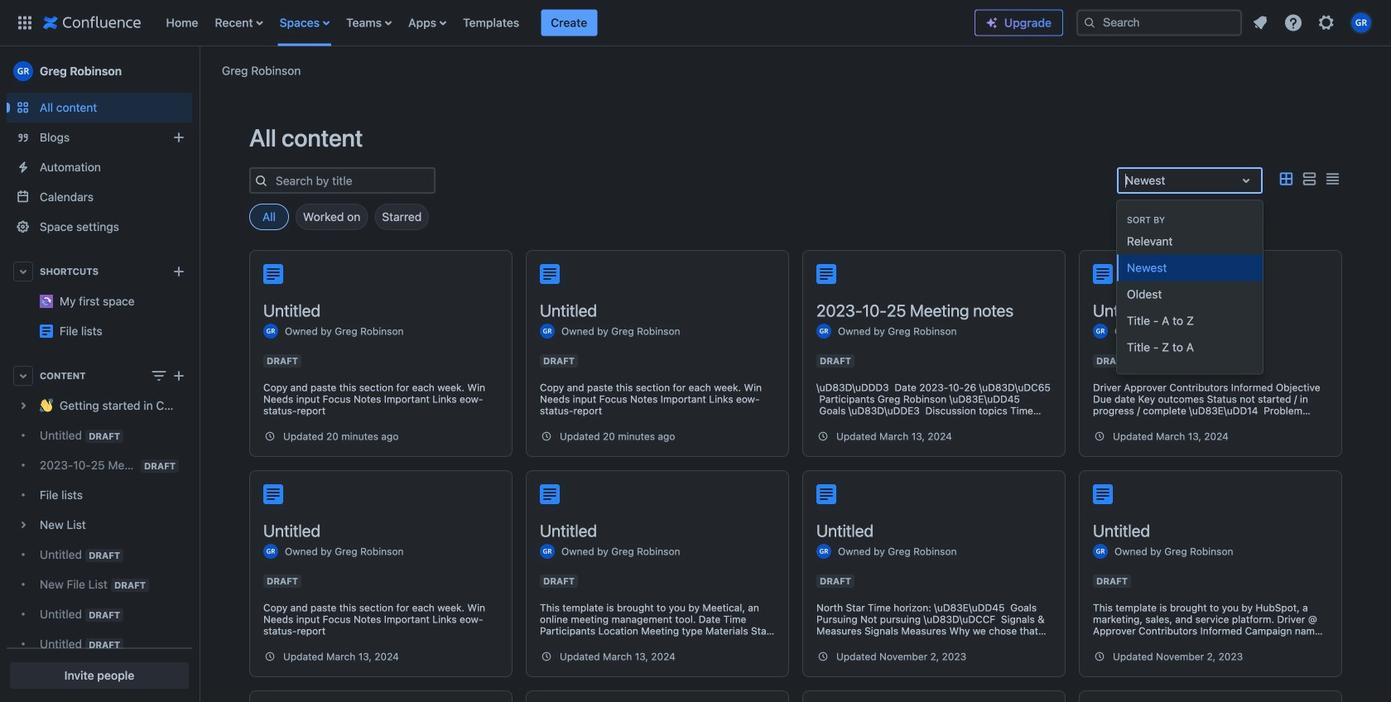 Task type: describe. For each thing, give the bounding box(es) containing it.
collapse sidebar image
[[181, 55, 217, 88]]

Search by title field
[[271, 169, 434, 192]]

search image
[[1083, 16, 1097, 29]]

list for the premium icon
[[1246, 8, 1382, 38]]

list image
[[1300, 169, 1319, 189]]

tree inside space element
[[7, 391, 192, 702]]

compact list image
[[1323, 169, 1343, 189]]

change view image
[[149, 366, 169, 386]]

add shortcut image
[[169, 262, 189, 282]]

1 page image from the left
[[263, 485, 283, 504]]

settings icon image
[[1317, 13, 1337, 33]]

notification icon image
[[1251, 13, 1271, 33]]

appswitcher icon image
[[15, 13, 35, 33]]

global element
[[10, 0, 975, 46]]

2 page image from the left
[[540, 485, 560, 504]]

file lists image
[[40, 325, 53, 338]]

list for the appswitcher icon
[[158, 0, 975, 46]]



Task type: vqa. For each thing, say whether or not it's contained in the screenshot.
text box
yes



Task type: locate. For each thing, give the bounding box(es) containing it.
Search field
[[1077, 10, 1242, 36]]

1 horizontal spatial page image
[[540, 485, 560, 504]]

cards image
[[1276, 169, 1296, 189]]

None text field
[[1126, 172, 1129, 189]]

banner
[[0, 0, 1391, 46]]

None search field
[[1077, 10, 1242, 36]]

tree
[[7, 391, 192, 702]]

premium image
[[986, 16, 999, 29]]

list
[[158, 0, 975, 46], [1246, 8, 1382, 38]]

page image
[[263, 485, 283, 504], [540, 485, 560, 504]]

open image
[[1237, 171, 1256, 191]]

profile picture image
[[263, 324, 278, 339], [540, 324, 555, 339], [817, 324, 832, 339], [1093, 324, 1108, 339], [263, 544, 278, 559], [540, 544, 555, 559], [817, 544, 832, 559], [1093, 544, 1108, 559]]

create a page image
[[169, 366, 189, 386]]

list item
[[541, 10, 597, 36]]

0 horizontal spatial list
[[158, 0, 975, 46]]

help icon image
[[1284, 13, 1304, 33]]

space element
[[0, 46, 199, 702]]

1 horizontal spatial list
[[1246, 8, 1382, 38]]

confluence image
[[43, 13, 141, 33], [43, 13, 141, 33]]

page image
[[263, 264, 283, 284], [540, 264, 560, 284], [817, 264, 837, 284], [1093, 264, 1113, 284], [817, 485, 837, 504], [1093, 485, 1113, 504]]

list item inside global element
[[541, 10, 597, 36]]

create a blog image
[[169, 128, 189, 147]]

0 horizontal spatial page image
[[263, 485, 283, 504]]



